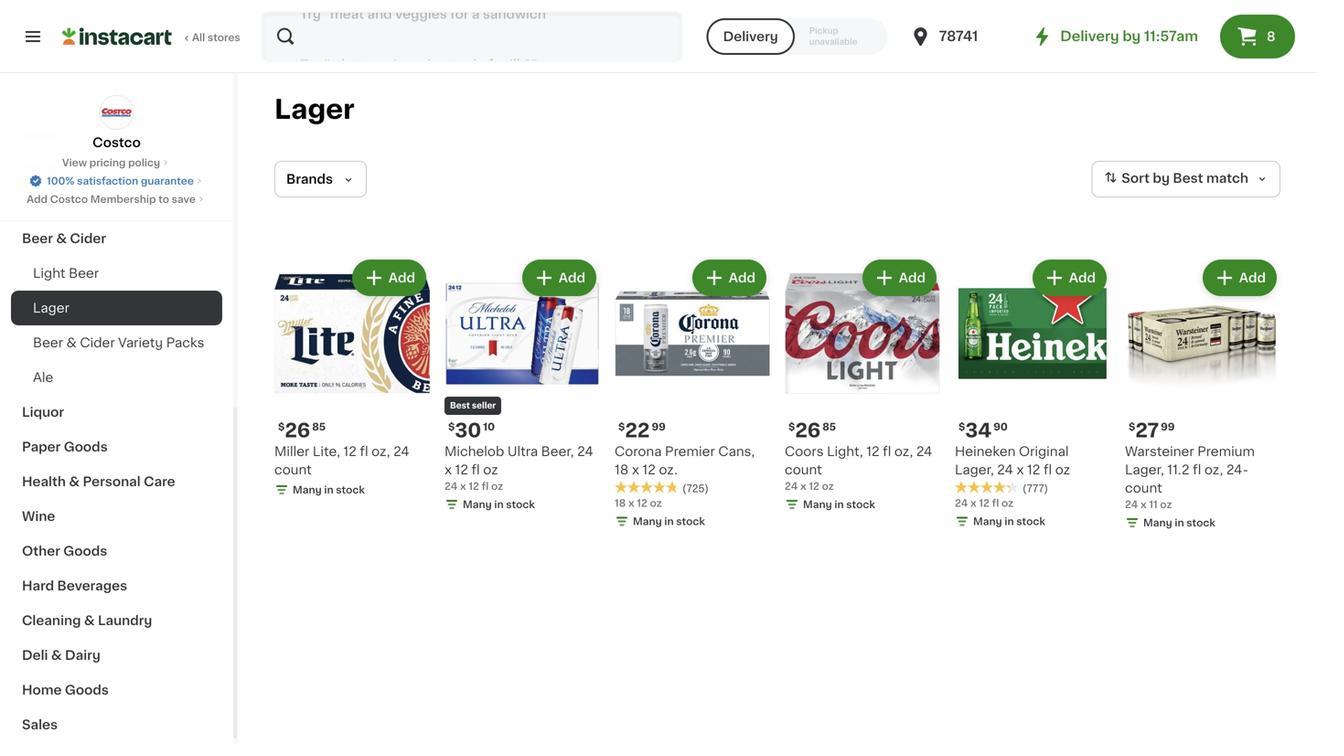 Task type: describe. For each thing, give the bounding box(es) containing it.
baby
[[22, 128, 56, 141]]

& for snacks & candy
[[73, 59, 84, 71]]

warsteiner premium lager, 11.2 fl oz, 24- count 24 x 11 oz
[[1125, 446, 1255, 510]]

health
[[22, 476, 66, 489]]

x inside the corona premier cans, 18 x 12 oz.
[[632, 464, 639, 477]]

many down the 11 at the bottom of the page
[[1144, 518, 1173, 528]]

paper goods
[[22, 441, 108, 454]]

coors
[[785, 446, 824, 458]]

ale
[[33, 371, 53, 384]]

beer & cider
[[22, 232, 106, 245]]

instacart logo image
[[62, 26, 172, 48]]

view
[[62, 158, 87, 168]]

add for corona premier cans, 18 x 12 oz.
[[729, 272, 756, 285]]

delivery for delivery by 11:57am
[[1061, 30, 1120, 43]]

oz, inside warsteiner premium lager, 11.2 fl oz, 24- count 24 x 11 oz
[[1205, 464, 1223, 477]]

many down miller
[[293, 485, 322, 495]]

fl inside warsteiner premium lager, 11.2 fl oz, 24- count 24 x 11 oz
[[1193, 464, 1202, 477]]

liquor link
[[11, 395, 222, 430]]

electronics
[[22, 198, 97, 210]]

corona premier cans, 18 x 12 oz.
[[615, 446, 755, 477]]

lager link
[[11, 291, 222, 326]]

& for health & personal care
[[69, 476, 80, 489]]

stock down coors light, 12 fl oz, 24 count 24 x 12 oz
[[847, 500, 875, 510]]

laundry
[[98, 615, 152, 628]]

24 x 12 fl oz
[[955, 499, 1014, 509]]

brands button
[[274, 161, 367, 198]]

count for miller
[[274, 464, 312, 477]]

$ for warsteiner premium lager, 11.2 fl oz, 24- count
[[1129, 422, 1136, 432]]

in down oz.
[[665, 517, 674, 527]]

add for coors light, 12 fl oz, 24 count
[[899, 272, 926, 285]]

add for heineken original lager, 24 x 12 fl oz
[[1069, 272, 1096, 285]]

membership
[[90, 194, 156, 204]]

goods for paper goods
[[64, 441, 108, 454]]

product group containing 27
[[1125, 256, 1281, 534]]

guarantee
[[141, 176, 194, 186]]

78741
[[939, 30, 978, 43]]

michelob ultra beer, 24 x 12 fl oz 24 x 12 fl oz
[[445, 446, 594, 492]]

18 x 12 oz
[[615, 499, 662, 509]]

floral
[[22, 163, 59, 176]]

in down the "michelob ultra beer, 24 x 12 fl oz 24 x 12 fl oz"
[[494, 500, 504, 510]]

24 inside warsteiner premium lager, 11.2 fl oz, 24- count 24 x 11 oz
[[1125, 500, 1138, 510]]

count for coors
[[785, 464, 822, 477]]

other goods
[[22, 545, 107, 558]]

seller
[[472, 402, 496, 410]]

beer,
[[541, 446, 574, 458]]

goods for home goods
[[65, 684, 109, 697]]

delivery by 11:57am
[[1061, 30, 1199, 43]]

best for best seller
[[450, 402, 470, 410]]

hard
[[22, 580, 54, 593]]

to
[[158, 194, 169, 204]]

light,
[[827, 446, 863, 458]]

8
[[1267, 30, 1276, 43]]

beverages
[[57, 580, 127, 593]]

90
[[994, 422, 1008, 432]]

sales link
[[11, 708, 222, 743]]

deli
[[22, 650, 48, 662]]

snacks & candy
[[22, 59, 130, 71]]

all stores link
[[62, 11, 242, 62]]

brands
[[286, 173, 333, 186]]

12 inside miller lite, 12 fl oz, 24 count
[[343, 446, 357, 458]]

many down 18 x 12 oz
[[633, 517, 662, 527]]

policy
[[128, 158, 160, 168]]

$ for michelob ultra beer, 24 x 12 fl oz
[[448, 422, 455, 432]]

light beer link
[[11, 256, 222, 291]]

corona
[[615, 446, 662, 458]]

liquor
[[22, 406, 64, 419]]

care
[[144, 476, 175, 489]]

100% satisfaction guarantee
[[47, 176, 194, 186]]

oz, for coors light, 12 fl oz, 24 count 24 x 12 oz
[[895, 446, 913, 458]]

$ 27 99
[[1129, 421, 1175, 441]]

snacks & candy link
[[11, 48, 222, 82]]

many in stock down coors light, 12 fl oz, 24 count 24 x 12 oz
[[803, 500, 875, 510]]

coors light, 12 fl oz, 24 count 24 x 12 oz
[[785, 446, 933, 492]]

fl inside coors light, 12 fl oz, 24 count 24 x 12 oz
[[883, 446, 891, 458]]

99 for 22
[[652, 422, 666, 432]]

warsteiner
[[1125, 446, 1195, 458]]

85 for miller lite, 12 fl oz, 24 count
[[312, 422, 326, 432]]

paper goods link
[[11, 430, 222, 465]]

health & personal care
[[22, 476, 175, 489]]

miller
[[274, 446, 310, 458]]

cans,
[[718, 446, 755, 458]]

goods for other goods
[[63, 545, 107, 558]]

light
[[33, 267, 65, 280]]

oz, for miller lite, 12 fl oz, 24 count
[[372, 446, 390, 458]]

sort
[[1122, 172, 1150, 185]]

other
[[22, 545, 60, 558]]

in down warsteiner premium lager, 11.2 fl oz, 24- count 24 x 11 oz
[[1175, 518, 1184, 528]]

delivery by 11:57am link
[[1031, 26, 1199, 48]]

light beer
[[33, 267, 99, 280]]

beer for beer & cider variety packs
[[33, 337, 63, 349]]

many down michelob
[[463, 500, 492, 510]]

stores
[[208, 32, 240, 43]]

original
[[1019, 446, 1069, 458]]

add for michelob ultra beer, 24 x 12 fl oz
[[559, 272, 586, 285]]

sales
[[22, 719, 58, 732]]

stock down (777)
[[1017, 517, 1046, 527]]

wine
[[22, 511, 55, 523]]

11.2
[[1168, 464, 1190, 477]]

add costco membership to save
[[27, 194, 196, 204]]

12 inside heineken original lager, 24 x 12 fl oz
[[1027, 464, 1041, 477]]

heineken original lager, 24 x 12 fl oz
[[955, 446, 1070, 477]]

add button for corona premier cans, 18 x 12 oz.
[[694, 262, 765, 295]]

lite,
[[313, 446, 340, 458]]

health & personal care link
[[11, 465, 222, 500]]

add button for michelob ultra beer, 24 x 12 fl oz
[[524, 262, 595, 295]]

cider for beer & cider
[[70, 232, 106, 245]]

1 vertical spatial costco
[[50, 194, 88, 204]]

premium
[[1198, 446, 1255, 458]]

$ 26 85 for coors light, 12 fl oz, 24 count
[[789, 421, 836, 441]]

26 for coors light, 12 fl oz, 24 count
[[795, 421, 821, 441]]

delivery button
[[707, 18, 795, 55]]

x inside warsteiner premium lager, 11.2 fl oz, 24- count 24 x 11 oz
[[1141, 500, 1147, 510]]

24-
[[1227, 464, 1249, 477]]

by for delivery
[[1123, 30, 1141, 43]]

candy
[[87, 59, 130, 71]]

product group containing 30
[[445, 256, 600, 516]]

service type group
[[707, 18, 888, 55]]

view pricing policy
[[62, 158, 160, 168]]

oz inside heineken original lager, 24 x 12 fl oz
[[1056, 464, 1070, 477]]

paper
[[22, 441, 61, 454]]

cleaning & laundry link
[[11, 604, 222, 639]]

add for miller lite, 12 fl oz, 24 count
[[389, 272, 415, 285]]

sort by
[[1122, 172, 1170, 185]]

11:57am
[[1144, 30, 1199, 43]]



Task type: locate. For each thing, give the bounding box(es) containing it.
many in stock down 24 x 12 fl oz
[[973, 517, 1046, 527]]

18 inside the corona premier cans, 18 x 12 oz.
[[615, 464, 629, 477]]

4 $ from the left
[[789, 422, 795, 432]]

best match
[[1173, 172, 1249, 185]]

product group containing 22
[[615, 256, 770, 533]]

lager down "light" on the left
[[33, 302, 69, 315]]

1 $ 26 85 from the left
[[278, 421, 326, 441]]

floral link
[[11, 152, 222, 187]]

fl inside miller lite, 12 fl oz, 24 count
[[360, 446, 368, 458]]

goods
[[64, 441, 108, 454], [63, 545, 107, 558], [65, 684, 109, 697]]

1 horizontal spatial count
[[785, 464, 822, 477]]

add button for heineken original lager, 24 x 12 fl oz
[[1035, 262, 1105, 295]]

1 horizontal spatial best
[[1173, 172, 1204, 185]]

6 add button from the left
[[1205, 262, 1275, 295]]

85
[[312, 422, 326, 432], [823, 422, 836, 432]]

by for sort
[[1153, 172, 1170, 185]]

stock
[[336, 485, 365, 495], [506, 500, 535, 510], [847, 500, 875, 510], [676, 517, 705, 527], [1017, 517, 1046, 527], [1187, 518, 1216, 528]]

6 $ from the left
[[1129, 422, 1136, 432]]

many in stock down 18 x 12 oz
[[633, 517, 705, 527]]

99 inside $ 22 99
[[652, 422, 666, 432]]

22
[[625, 421, 650, 441]]

1 horizontal spatial oz,
[[895, 446, 913, 458]]

stock down warsteiner premium lager, 11.2 fl oz, 24- count 24 x 11 oz
[[1187, 518, 1216, 528]]

0 horizontal spatial best
[[450, 402, 470, 410]]

2 $ 26 85 from the left
[[789, 421, 836, 441]]

1 vertical spatial goods
[[63, 545, 107, 558]]

miller lite, 12 fl oz, 24 count
[[274, 446, 410, 477]]

deli & dairy
[[22, 650, 101, 662]]

1 18 from the top
[[615, 464, 629, 477]]

costco logo image
[[99, 95, 134, 130]]

lager up brands
[[274, 97, 355, 123]]

& for cleaning & laundry
[[84, 615, 95, 628]]

add button for miller lite, 12 fl oz, 24 count
[[354, 262, 425, 295]]

satisfaction
[[77, 176, 138, 186]]

& down the 'electronics'
[[56, 232, 67, 245]]

27
[[1136, 421, 1159, 441]]

2 product group from the left
[[445, 256, 600, 516]]

24 inside heineken original lager, 24 x 12 fl oz
[[998, 464, 1014, 477]]

2 26 from the left
[[795, 421, 821, 441]]

fl
[[360, 446, 368, 458], [883, 446, 891, 458], [472, 464, 480, 477], [1044, 464, 1052, 477], [1193, 464, 1202, 477], [482, 482, 489, 492], [992, 499, 999, 509]]

99 right 27
[[1161, 422, 1175, 432]]

oz,
[[372, 446, 390, 458], [895, 446, 913, 458], [1205, 464, 1223, 477]]

0 vertical spatial 18
[[615, 464, 629, 477]]

$ for heineken original lager, 24 x 12 fl oz
[[959, 422, 966, 432]]

best inside field
[[1173, 172, 1204, 185]]

& for beer & cider variety packs
[[66, 337, 77, 349]]

premier
[[665, 446, 715, 458]]

2 18 from the top
[[615, 499, 626, 509]]

add for warsteiner premium lager, 11.2 fl oz, 24- count
[[1239, 272, 1266, 285]]

beer for beer & cider
[[22, 232, 53, 245]]

3 product group from the left
[[615, 256, 770, 533]]

& down beverages
[[84, 615, 95, 628]]

dairy
[[65, 650, 101, 662]]

product group containing 34
[[955, 256, 1111, 533]]

0 horizontal spatial 85
[[312, 422, 326, 432]]

hard beverages
[[22, 580, 127, 593]]

stock down (725)
[[676, 517, 705, 527]]

1 vertical spatial beer
[[69, 267, 99, 280]]

99 inside $ 27 99
[[1161, 422, 1175, 432]]

$ up miller
[[278, 422, 285, 432]]

99
[[652, 422, 666, 432], [1161, 422, 1175, 432]]

10
[[483, 422, 495, 432]]

26 up coors
[[795, 421, 821, 441]]

all
[[192, 32, 205, 43]]

personal
[[83, 476, 141, 489]]

pets
[[22, 93, 52, 106]]

lager,
[[955, 464, 994, 477], [1125, 464, 1164, 477]]

5 product group from the left
[[955, 256, 1111, 533]]

(725)
[[683, 484, 709, 494]]

costco link
[[93, 95, 141, 152]]

2 horizontal spatial oz,
[[1205, 464, 1223, 477]]

1 99 from the left
[[652, 422, 666, 432]]

delivery for delivery
[[723, 30, 778, 43]]

in down miller lite, 12 fl oz, 24 count
[[324, 485, 334, 495]]

ultra
[[508, 446, 538, 458]]

in
[[324, 485, 334, 495], [494, 500, 504, 510], [835, 500, 844, 510], [665, 517, 674, 527], [1005, 517, 1014, 527], [1175, 518, 1184, 528]]

many down 24 x 12 fl oz
[[973, 517, 1002, 527]]

0 vertical spatial by
[[1123, 30, 1141, 43]]

Best match Sort by field
[[1092, 161, 1281, 198]]

1 horizontal spatial delivery
[[1061, 30, 1120, 43]]

wine link
[[11, 500, 222, 534]]

cider up ale link
[[80, 337, 115, 349]]

6 product group from the left
[[1125, 256, 1281, 534]]

$ 22 99
[[618, 421, 666, 441]]

best seller
[[450, 402, 496, 410]]

hard beverages link
[[11, 569, 222, 604]]

product group
[[274, 256, 430, 501], [445, 256, 600, 516], [615, 256, 770, 533], [785, 256, 941, 516], [955, 256, 1111, 533], [1125, 256, 1281, 534]]

85 for coors light, 12 fl oz, 24 count
[[823, 422, 836, 432]]

1 vertical spatial by
[[1153, 172, 1170, 185]]

99 right 22
[[652, 422, 666, 432]]

1 $ from the left
[[278, 422, 285, 432]]

oz, down premium
[[1205, 464, 1223, 477]]

0 horizontal spatial $ 26 85
[[278, 421, 326, 441]]

add button for warsteiner premium lager, 11.2 fl oz, 24- count
[[1205, 262, 1275, 295]]

26 up miller
[[285, 421, 310, 441]]

lager
[[274, 97, 355, 123], [33, 302, 69, 315]]

lager, for heineken
[[955, 464, 994, 477]]

cider up light beer
[[70, 232, 106, 245]]

1 vertical spatial lager
[[33, 302, 69, 315]]

2 85 from the left
[[823, 422, 836, 432]]

1 horizontal spatial by
[[1153, 172, 1170, 185]]

2 $ from the left
[[448, 422, 455, 432]]

lager, inside warsteiner premium lager, 11.2 fl oz, 24- count 24 x 11 oz
[[1125, 464, 1164, 477]]

1 horizontal spatial 85
[[823, 422, 836, 432]]

$ up coors
[[789, 422, 795, 432]]

ale link
[[11, 360, 222, 395]]

1 horizontal spatial costco
[[93, 136, 141, 149]]

lager, down heineken
[[955, 464, 994, 477]]

oz
[[483, 464, 498, 477], [1056, 464, 1070, 477], [491, 482, 503, 492], [822, 482, 834, 492], [650, 499, 662, 509], [1002, 499, 1014, 509], [1160, 500, 1173, 510]]

0 vertical spatial goods
[[64, 441, 108, 454]]

many down coors
[[803, 500, 832, 510]]

(777)
[[1023, 484, 1049, 494]]

18
[[615, 464, 629, 477], [615, 499, 626, 509]]

85 up lite,
[[312, 422, 326, 432]]

$ for coors light, 12 fl oz, 24 count
[[789, 422, 795, 432]]

count inside warsteiner premium lager, 11.2 fl oz, 24- count 24 x 11 oz
[[1125, 482, 1163, 495]]

& left candy
[[73, 59, 84, 71]]

delivery
[[1061, 30, 1120, 43], [723, 30, 778, 43]]

0 horizontal spatial count
[[274, 464, 312, 477]]

0 vertical spatial beer
[[22, 232, 53, 245]]

costco up the view pricing policy link
[[93, 136, 141, 149]]

3 $ from the left
[[618, 422, 625, 432]]

many in stock down the 11 at the bottom of the page
[[1144, 518, 1216, 528]]

beer up "light" on the left
[[22, 232, 53, 245]]

fl inside heineken original lager, 24 x 12 fl oz
[[1044, 464, 1052, 477]]

3 add button from the left
[[694, 262, 765, 295]]

$ for corona premier cans, 18 x 12 oz.
[[618, 422, 625, 432]]

$ inside $ 22 99
[[618, 422, 625, 432]]

many in stock down the "michelob ultra beer, 24 x 12 fl oz 24 x 12 fl oz"
[[463, 500, 535, 510]]

& for beer & cider
[[56, 232, 67, 245]]

78741 button
[[910, 11, 1020, 62]]

12
[[343, 446, 357, 458], [867, 446, 880, 458], [455, 464, 468, 477], [643, 464, 656, 477], [1027, 464, 1041, 477], [469, 482, 479, 492], [809, 482, 820, 492], [637, 499, 648, 509], [979, 499, 990, 509]]

$ inside $ 30 10
[[448, 422, 455, 432]]

all stores
[[192, 32, 240, 43]]

count down coors
[[785, 464, 822, 477]]

& right health
[[69, 476, 80, 489]]

packs
[[166, 337, 204, 349]]

5 add button from the left
[[1035, 262, 1105, 295]]

beer up ale
[[33, 337, 63, 349]]

2 horizontal spatial count
[[1125, 482, 1163, 495]]

count up the 11 at the bottom of the page
[[1125, 482, 1163, 495]]

1 horizontal spatial lager
[[274, 97, 355, 123]]

best
[[1173, 172, 1204, 185], [450, 402, 470, 410]]

&
[[73, 59, 84, 71], [56, 232, 67, 245], [66, 337, 77, 349], [69, 476, 80, 489], [84, 615, 95, 628], [51, 650, 62, 662]]

by left '11:57am'
[[1123, 30, 1141, 43]]

1 horizontal spatial 99
[[1161, 422, 1175, 432]]

2 vertical spatial beer
[[33, 337, 63, 349]]

$ 26 85 up miller
[[278, 421, 326, 441]]

85 up light,
[[823, 422, 836, 432]]

99 for 27
[[1161, 422, 1175, 432]]

$ 26 85 for miller lite, 12 fl oz, 24 count
[[278, 421, 326, 441]]

$ up warsteiner
[[1129, 422, 1136, 432]]

& up ale link
[[66, 337, 77, 349]]

0 vertical spatial lager
[[274, 97, 355, 123]]

oz, right light,
[[895, 446, 913, 458]]

michelob
[[445, 446, 504, 458]]

best left match on the right of page
[[1173, 172, 1204, 185]]

best left seller
[[450, 402, 470, 410]]

best for best match
[[1173, 172, 1204, 185]]

cleaning & laundry
[[22, 615, 152, 628]]

by inside field
[[1153, 172, 1170, 185]]

$ inside $ 34 90
[[959, 422, 966, 432]]

match
[[1207, 172, 1249, 185]]

2 99 from the left
[[1161, 422, 1175, 432]]

$ 26 85
[[278, 421, 326, 441], [789, 421, 836, 441]]

beer right "light" on the left
[[69, 267, 99, 280]]

lager, for warsteiner
[[1125, 464, 1164, 477]]

4 product group from the left
[[785, 256, 941, 516]]

1 vertical spatial cider
[[80, 337, 115, 349]]

in down 24 x 12 fl oz
[[1005, 517, 1014, 527]]

x inside heineken original lager, 24 x 12 fl oz
[[1017, 464, 1024, 477]]

1 85 from the left
[[312, 422, 326, 432]]

0 horizontal spatial delivery
[[723, 30, 778, 43]]

goods up beverages
[[63, 545, 107, 558]]

5 $ from the left
[[959, 422, 966, 432]]

24 inside miller lite, 12 fl oz, 24 count
[[394, 446, 410, 458]]

save
[[172, 194, 196, 204]]

delivery inside button
[[723, 30, 778, 43]]

pets link
[[11, 82, 222, 117]]

None search field
[[262, 11, 683, 62]]

oz, inside coors light, 12 fl oz, 24 count 24 x 12 oz
[[895, 446, 913, 458]]

in down coors light, 12 fl oz, 24 count 24 x 12 oz
[[835, 500, 844, 510]]

oz, right lite,
[[372, 446, 390, 458]]

count inside miller lite, 12 fl oz, 24 count
[[274, 464, 312, 477]]

beer & cider variety packs
[[33, 337, 204, 349]]

2 add button from the left
[[524, 262, 595, 295]]

$ up heineken
[[959, 422, 966, 432]]

$ for miller lite, 12 fl oz, 24 count
[[278, 422, 285, 432]]

0 horizontal spatial 99
[[652, 422, 666, 432]]

$ down best seller
[[448, 422, 455, 432]]

$ up corona
[[618, 422, 625, 432]]

count inside coors light, 12 fl oz, 24 count 24 x 12 oz
[[785, 464, 822, 477]]

lager, inside heineken original lager, 24 x 12 fl oz
[[955, 464, 994, 477]]

x inside coors light, 12 fl oz, 24 count 24 x 12 oz
[[801, 482, 807, 492]]

heineken
[[955, 446, 1016, 458]]

$ 30 10
[[448, 421, 495, 441]]

0 horizontal spatial costco
[[50, 194, 88, 204]]

0 horizontal spatial lager,
[[955, 464, 994, 477]]

0 vertical spatial cider
[[70, 232, 106, 245]]

oz inside warsteiner premium lager, 11.2 fl oz, 24- count 24 x 11 oz
[[1160, 500, 1173, 510]]

electronics link
[[11, 187, 222, 221]]

stock down miller lite, 12 fl oz, 24 count
[[336, 485, 365, 495]]

lager, down warsteiner
[[1125, 464, 1164, 477]]

by right sort
[[1153, 172, 1170, 185]]

26 for miller lite, 12 fl oz, 24 count
[[285, 421, 310, 441]]

1 horizontal spatial 26
[[795, 421, 821, 441]]

costco down '100%'
[[50, 194, 88, 204]]

& for deli & dairy
[[51, 650, 62, 662]]

costco
[[93, 136, 141, 149], [50, 194, 88, 204]]

1 product group from the left
[[274, 256, 430, 501]]

0 horizontal spatial 26
[[285, 421, 310, 441]]

home goods link
[[11, 673, 222, 708]]

Search field
[[263, 13, 681, 60]]

other goods link
[[11, 534, 222, 569]]

★★★★★
[[615, 481, 679, 494], [615, 481, 679, 494], [955, 481, 1019, 494], [955, 481, 1019, 494]]

view pricing policy link
[[62, 156, 171, 170]]

1 horizontal spatial $ 26 85
[[789, 421, 836, 441]]

$ inside $ 27 99
[[1129, 422, 1136, 432]]

& inside "link"
[[69, 476, 80, 489]]

2 lager, from the left
[[1125, 464, 1164, 477]]

2 vertical spatial goods
[[65, 684, 109, 697]]

goods up health & personal care on the bottom left
[[64, 441, 108, 454]]

oz, inside miller lite, 12 fl oz, 24 count
[[372, 446, 390, 458]]

by
[[1123, 30, 1141, 43], [1153, 172, 1170, 185]]

12 inside the corona premier cans, 18 x 12 oz.
[[643, 464, 656, 477]]

1 26 from the left
[[285, 421, 310, 441]]

0 vertical spatial best
[[1173, 172, 1204, 185]]

1 lager, from the left
[[955, 464, 994, 477]]

1 vertical spatial 18
[[615, 499, 626, 509]]

deli & dairy link
[[11, 639, 222, 673]]

goods down dairy
[[65, 684, 109, 697]]

$ 26 85 up coors
[[789, 421, 836, 441]]

0 horizontal spatial lager
[[33, 302, 69, 315]]

cleaning
[[22, 615, 81, 628]]

beer
[[22, 232, 53, 245], [69, 267, 99, 280], [33, 337, 63, 349]]

1 horizontal spatial lager,
[[1125, 464, 1164, 477]]

cider for beer & cider variety packs
[[80, 337, 115, 349]]

many in stock down miller lite, 12 fl oz, 24 count
[[293, 485, 365, 495]]

oz inside coors light, 12 fl oz, 24 count 24 x 12 oz
[[822, 482, 834, 492]]

x
[[445, 464, 452, 477], [632, 464, 639, 477], [1017, 464, 1024, 477], [460, 482, 466, 492], [801, 482, 807, 492], [629, 499, 635, 509], [971, 499, 977, 509], [1141, 500, 1147, 510]]

many
[[293, 485, 322, 495], [463, 500, 492, 510], [803, 500, 832, 510], [633, 517, 662, 527], [973, 517, 1002, 527], [1144, 518, 1173, 528]]

home goods
[[22, 684, 109, 697]]

cider
[[70, 232, 106, 245], [80, 337, 115, 349]]

0 horizontal spatial by
[[1123, 30, 1141, 43]]

$ 34 90
[[959, 421, 1008, 441]]

8 button
[[1220, 15, 1296, 59]]

0 horizontal spatial oz,
[[372, 446, 390, 458]]

4 add button from the left
[[864, 262, 935, 295]]

& right deli
[[51, 650, 62, 662]]

1 vertical spatial best
[[450, 402, 470, 410]]

beer & cider link
[[11, 221, 222, 256]]

stock down the "michelob ultra beer, 24 x 12 fl oz 24 x 12 fl oz"
[[506, 500, 535, 510]]

add button for coors light, 12 fl oz, 24 count
[[864, 262, 935, 295]]

count down miller
[[274, 464, 312, 477]]

0 vertical spatial costco
[[93, 136, 141, 149]]

1 add button from the left
[[354, 262, 425, 295]]



Task type: vqa. For each thing, say whether or not it's contained in the screenshot.
The 'Meaty' at bottom
no



